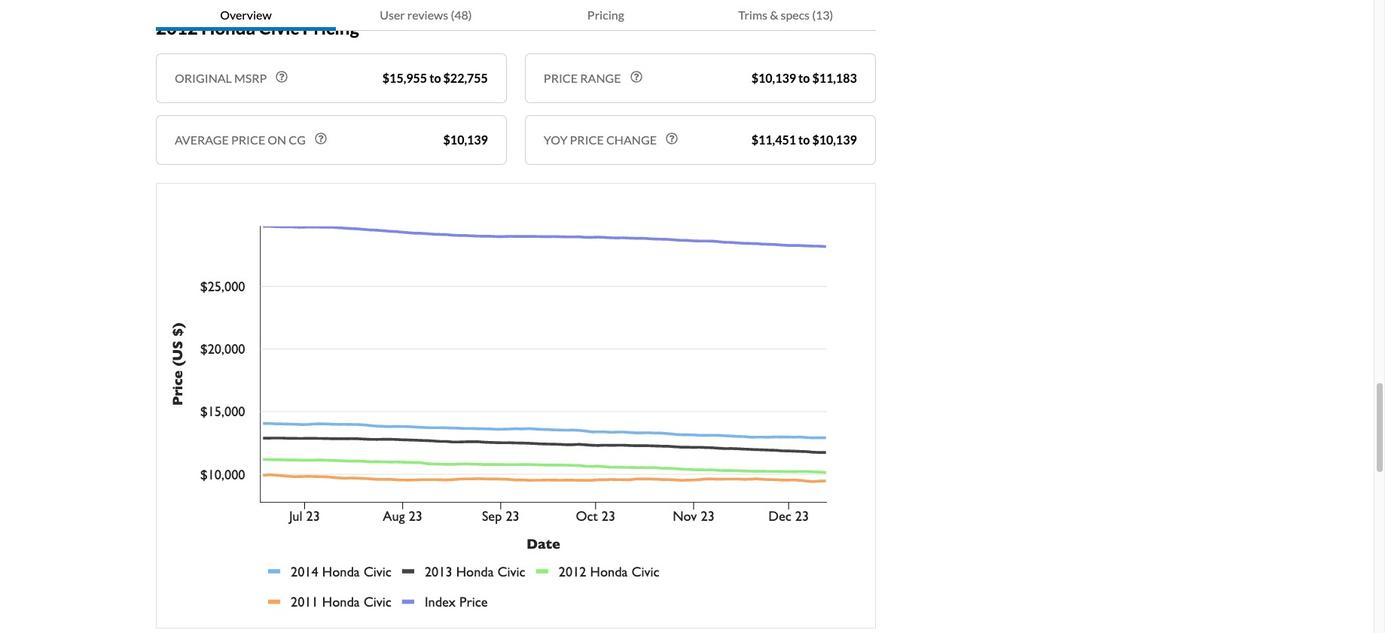 Task type: vqa. For each thing, say whether or not it's contained in the screenshot.
Not
no



Task type: describe. For each thing, give the bounding box(es) containing it.
specs
[[781, 8, 810, 22]]

overview tab
[[156, 0, 336, 31]]

2 horizontal spatial $10,139
[[812, 133, 857, 147]]

price for change
[[570, 133, 604, 147]]

average
[[175, 133, 229, 147]]

2012
[[156, 16, 198, 38]]

range
[[580, 71, 621, 85]]

user
[[380, 8, 405, 22]]

$15,955
[[383, 71, 427, 85]]

0 horizontal spatial pricing
[[303, 16, 359, 38]]

question circle image for original msrp
[[276, 71, 288, 83]]

cg
[[289, 133, 306, 147]]

civic
[[259, 16, 299, 38]]

original
[[175, 71, 232, 85]]

yoy
[[544, 133, 568, 147]]

$15,955 to $22,755
[[383, 71, 488, 85]]

$11,451 to $10,139
[[752, 133, 857, 147]]

msrp
[[234, 71, 267, 85]]

on
[[268, 133, 286, 147]]

price range
[[544, 71, 621, 85]]

2012 honda civic pricing
[[156, 16, 359, 38]]

$10,139 to $11,183
[[752, 71, 857, 85]]

average price on cg
[[175, 133, 306, 147]]

user reviews (48)
[[380, 8, 472, 22]]

question circle image for yoy price change
[[666, 133, 678, 145]]

$11,183
[[812, 71, 857, 85]]

overview
[[220, 8, 272, 22]]



Task type: locate. For each thing, give the bounding box(es) containing it.
pricing inside tab
[[588, 8, 624, 22]]

$22,755
[[443, 71, 488, 85]]

question circle image right range
[[630, 71, 642, 83]]

to for $11,451
[[799, 133, 810, 147]]

0 horizontal spatial price
[[231, 133, 265, 147]]

original msrp
[[175, 71, 267, 85]]

question circle image right cg
[[315, 133, 327, 145]]

question circle image
[[630, 71, 642, 83], [666, 133, 678, 145]]

tab list
[[156, 0, 876, 31]]

0 horizontal spatial question circle image
[[276, 71, 288, 83]]

$10,139 for $10,139 to $11,183
[[752, 71, 796, 85]]

to for $10,139
[[799, 71, 810, 85]]

to left $11,183
[[799, 71, 810, 85]]

$10,139 left $11,183
[[752, 71, 796, 85]]

price
[[544, 71, 578, 85]]

price for on
[[231, 133, 265, 147]]

honda
[[201, 16, 255, 38]]

question circle image right change at the top left of page
[[666, 133, 678, 145]]

reviews
[[407, 8, 449, 22]]

tab list containing overview
[[156, 0, 876, 31]]

price
[[231, 133, 265, 147], [570, 133, 604, 147]]

to right $11,451 in the top of the page
[[799, 133, 810, 147]]

$10,139 right $11,451 in the top of the page
[[812, 133, 857, 147]]

$11,451
[[752, 133, 796, 147]]

trims & specs (13)
[[739, 8, 833, 22]]

1 price from the left
[[231, 133, 265, 147]]

yoy price change
[[544, 133, 657, 147]]

user reviews (48) tab
[[336, 0, 516, 31]]

pricing up range
[[588, 8, 624, 22]]

2 price from the left
[[570, 133, 604, 147]]

pricing tab
[[516, 0, 696, 31]]

0 horizontal spatial question circle image
[[630, 71, 642, 83]]

to
[[430, 71, 441, 85], [799, 71, 810, 85], [799, 133, 810, 147]]

(13)
[[812, 8, 833, 22]]

$10,139 down "$22,755"
[[443, 133, 488, 147]]

trims & specs (13) tab
[[696, 0, 876, 31]]

1 horizontal spatial price
[[570, 133, 604, 147]]

0 vertical spatial question circle image
[[630, 71, 642, 83]]

to for $15,955
[[430, 71, 441, 85]]

1 horizontal spatial question circle image
[[315, 133, 327, 145]]

question circle image for price range
[[630, 71, 642, 83]]

pricing right civic
[[303, 16, 359, 38]]

pricing
[[588, 8, 624, 22], [303, 16, 359, 38]]

1 horizontal spatial pricing
[[588, 8, 624, 22]]

1 vertical spatial question circle image
[[666, 133, 678, 145]]

&
[[770, 8, 779, 22]]

0 horizontal spatial $10,139
[[443, 133, 488, 147]]

trims
[[739, 8, 768, 22]]

question circle image
[[276, 71, 288, 83], [315, 133, 327, 145]]

$10,139 for $10,139
[[443, 133, 488, 147]]

0 vertical spatial question circle image
[[276, 71, 288, 83]]

(48)
[[451, 8, 472, 22]]

1 horizontal spatial question circle image
[[666, 133, 678, 145]]

price right yoy
[[570, 133, 604, 147]]

price left on
[[231, 133, 265, 147]]

question circle image for average price on cg
[[315, 133, 327, 145]]

change
[[606, 133, 657, 147]]

1 vertical spatial question circle image
[[315, 133, 327, 145]]

1 horizontal spatial $10,139
[[752, 71, 796, 85]]

question circle image right msrp
[[276, 71, 288, 83]]

to right the $15,955 at the left
[[430, 71, 441, 85]]

$10,139
[[752, 71, 796, 85], [443, 133, 488, 147], [812, 133, 857, 147]]



